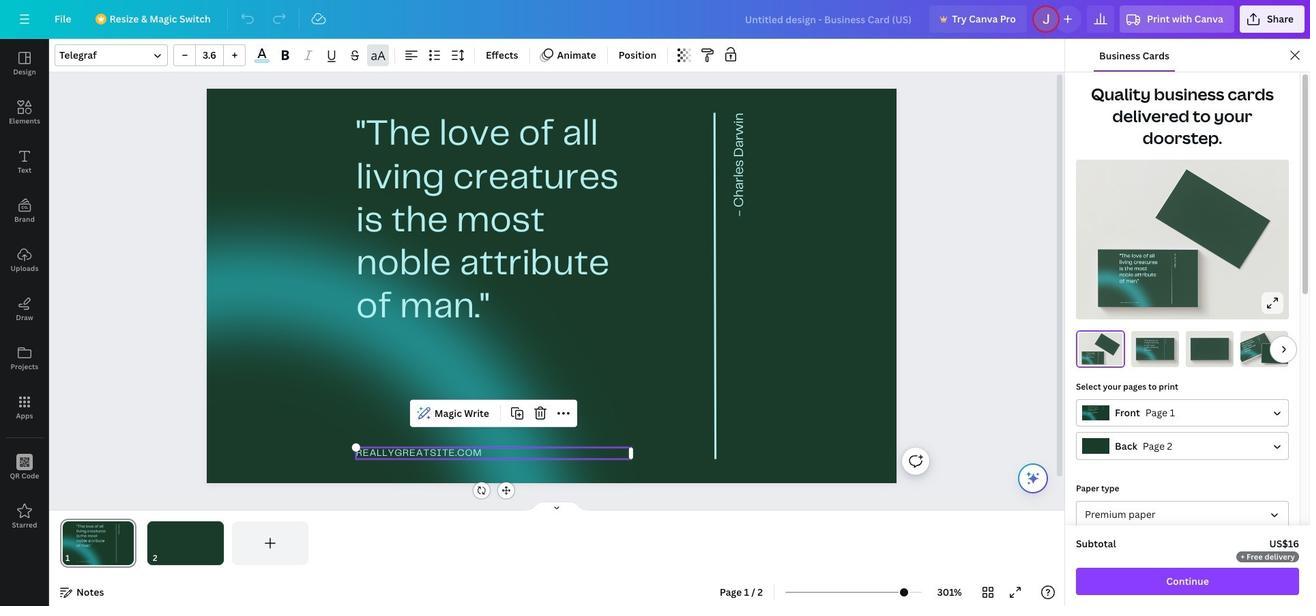 Task type: describe. For each thing, give the bounding box(es) containing it.
page 1 image
[[60, 522, 137, 565]]

– – number field
[[200, 48, 219, 61]]

main menu bar
[[0, 0, 1311, 39]]

side panel tab list
[[0, 39, 49, 541]]

Page title text field
[[76, 552, 81, 565]]

hide pages image
[[524, 501, 590, 512]]



Task type: locate. For each thing, give the bounding box(es) containing it.
canva assistant image
[[1025, 470, 1042, 487]]

#b2edef image
[[255, 60, 270, 63]]

Design title text field
[[734, 5, 925, 33]]

Zoom button
[[928, 582, 972, 604]]

group
[[173, 44, 246, 66]]

None button
[[1077, 399, 1290, 427], [1077, 432, 1290, 460], [1077, 501, 1290, 529], [1077, 399, 1290, 427], [1077, 432, 1290, 460], [1077, 501, 1290, 529]]



Task type: vqa. For each thing, say whether or not it's contained in the screenshot.
THE (SOCIAL
no



